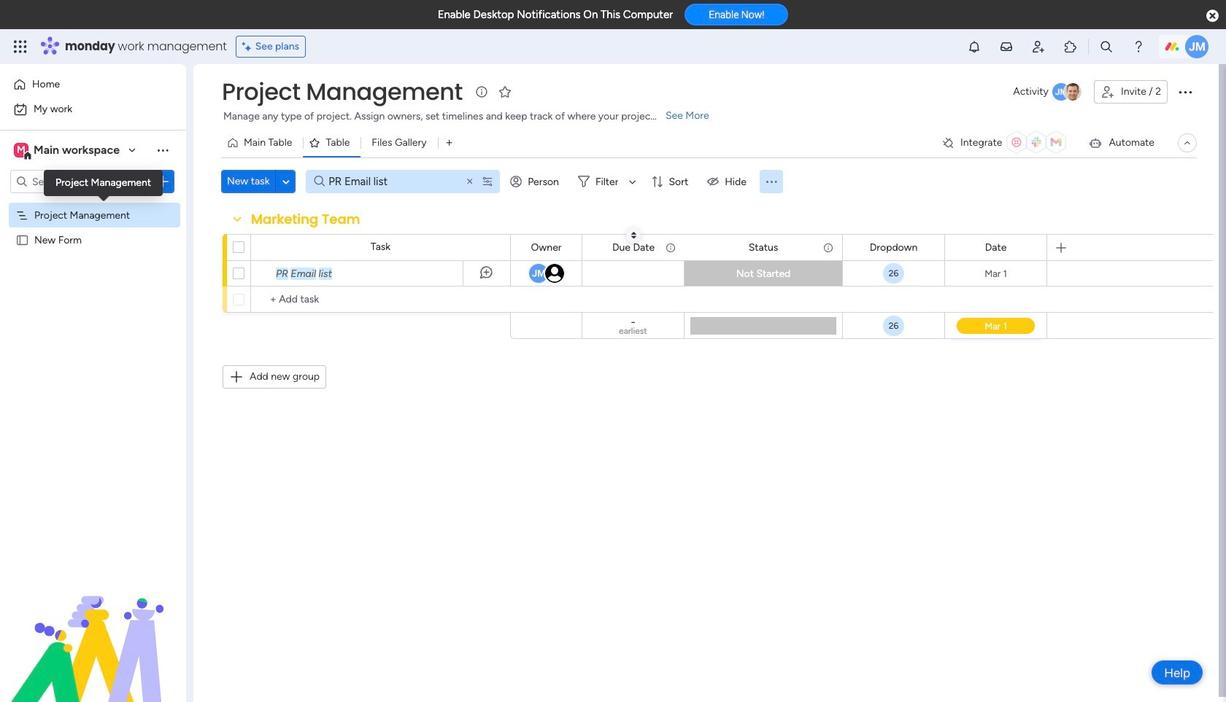 Task type: describe. For each thing, give the bounding box(es) containing it.
lottie animation element
[[0, 555, 186, 703]]

add view image
[[446, 138, 452, 149]]

select product image
[[13, 39, 28, 54]]

angle down image
[[283, 176, 290, 187]]

sort desc image
[[631, 231, 636, 240]]

add to favorites image
[[498, 84, 512, 99]]

2 column information image from the left
[[823, 242, 834, 254]]

menu image
[[764, 174, 779, 189]]

Search in workspace field
[[31, 173, 122, 190]]

update feed image
[[999, 39, 1014, 54]]

monday marketplace image
[[1064, 39, 1078, 54]]

sort asc image
[[631, 231, 636, 240]]

collapse board header image
[[1182, 137, 1193, 149]]

workspace image
[[14, 142, 28, 158]]

1 column information image from the left
[[665, 242, 677, 254]]

search everything image
[[1099, 39, 1114, 54]]

+ Add task text field
[[258, 291, 504, 309]]

options image
[[1177, 83, 1194, 101]]

invite members image
[[1031, 39, 1046, 54]]

lottie animation image
[[0, 555, 186, 703]]

show board description image
[[473, 85, 490, 99]]



Task type: vqa. For each thing, say whether or not it's contained in the screenshot.
v2 search icon
yes



Task type: locate. For each thing, give the bounding box(es) containing it.
2 vertical spatial option
[[0, 202, 186, 205]]

option
[[9, 73, 177, 96], [9, 98, 177, 121], [0, 202, 186, 205]]

clear search image
[[464, 176, 476, 188]]

v2 search image
[[314, 174, 325, 190]]

1 horizontal spatial options image
[[203, 255, 215, 292]]

notifications image
[[967, 39, 982, 54]]

search options image
[[482, 176, 494, 188]]

see plans image
[[242, 39, 255, 55]]

workspace options image
[[155, 143, 170, 157]]

Search field
[[325, 172, 444, 192]]

0 vertical spatial options image
[[155, 174, 170, 189]]

0 vertical spatial option
[[9, 73, 177, 96]]

help image
[[1131, 39, 1146, 54]]

0 horizontal spatial options image
[[155, 174, 170, 189]]

public board image
[[15, 233, 29, 247]]

list box
[[0, 200, 186, 449]]

None field
[[218, 77, 466, 107], [247, 210, 364, 229], [527, 240, 565, 256], [609, 240, 658, 256], [745, 240, 782, 256], [866, 240, 921, 256], [982, 240, 1011, 256], [218, 77, 466, 107], [247, 210, 364, 229], [527, 240, 565, 256], [609, 240, 658, 256], [745, 240, 782, 256], [866, 240, 921, 256], [982, 240, 1011, 256]]

column information image
[[665, 242, 677, 254], [823, 242, 834, 254]]

1 vertical spatial option
[[9, 98, 177, 121]]

1 vertical spatial options image
[[203, 255, 215, 292]]

jeremy miller image
[[1185, 35, 1209, 58]]

workspace selection element
[[14, 142, 122, 161]]

0 horizontal spatial column information image
[[665, 242, 677, 254]]

dapulse close image
[[1207, 9, 1219, 23]]

options image
[[155, 174, 170, 189], [203, 255, 215, 292]]

arrow down image
[[624, 173, 641, 191]]

1 horizontal spatial column information image
[[823, 242, 834, 254]]



